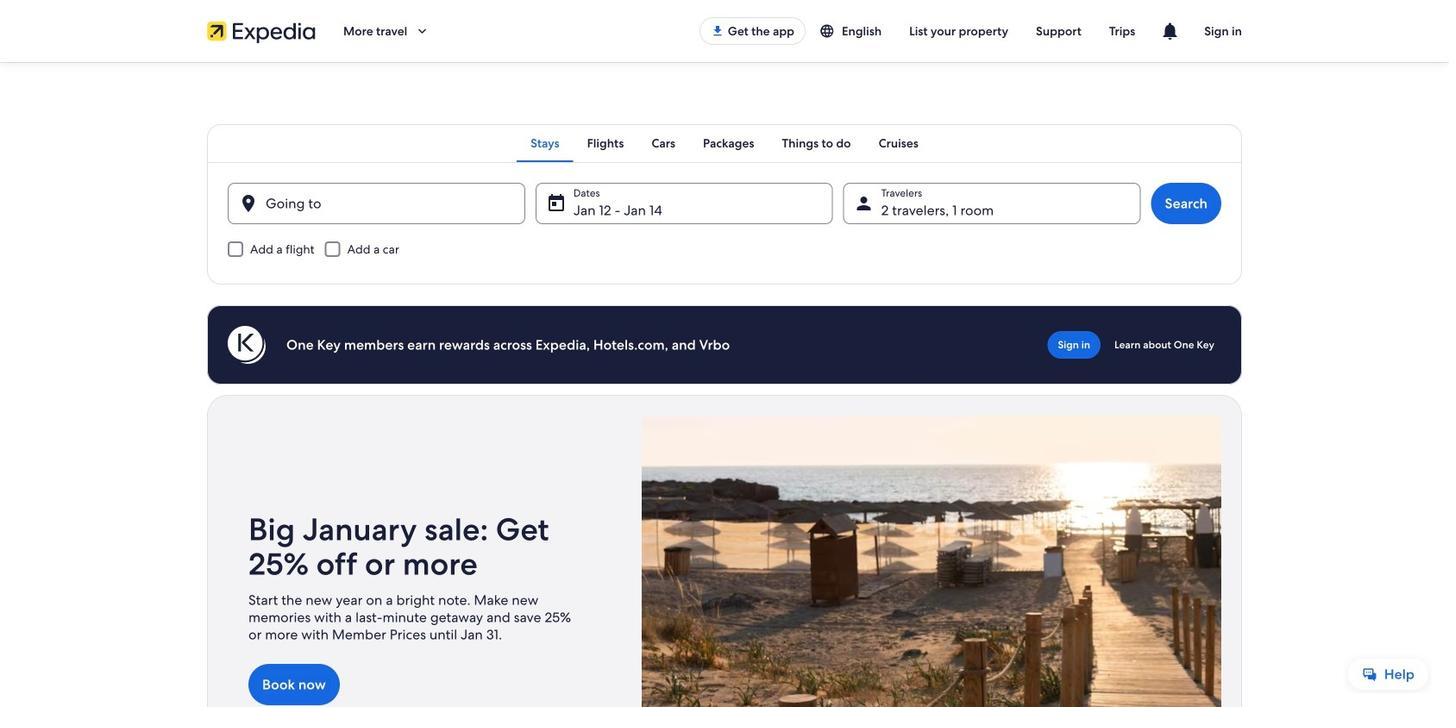 Task type: vqa. For each thing, say whether or not it's contained in the screenshot.
More travel image
yes



Task type: describe. For each thing, give the bounding box(es) containing it.
expedia logo image
[[207, 19, 316, 43]]

more travel image
[[414, 23, 430, 39]]

communication center icon image
[[1160, 21, 1180, 41]]



Task type: locate. For each thing, give the bounding box(es) containing it.
tab list
[[207, 124, 1242, 162]]

download the app button image
[[711, 24, 724, 38]]

small image
[[820, 23, 842, 39]]

main content
[[0, 62, 1449, 707]]



